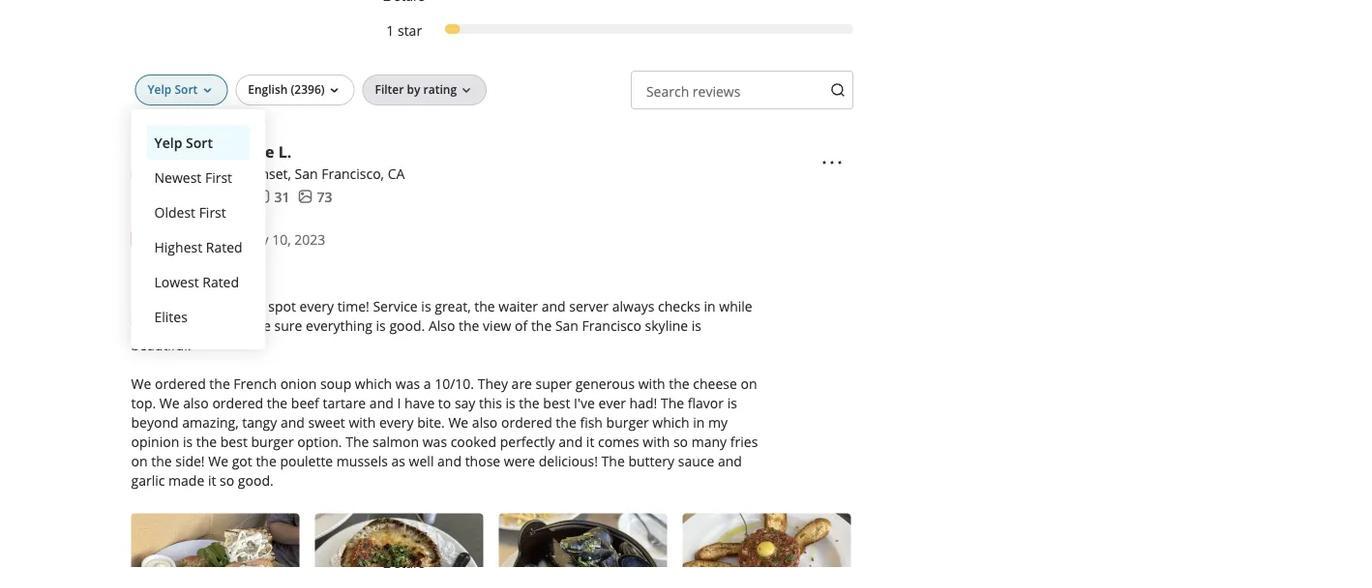 Task type: describe. For each thing, give the bounding box(es) containing it.
tangy
[[242, 413, 277, 432]]

newest
[[154, 168, 202, 186]]

search
[[647, 82, 689, 100]]

skyline
[[645, 316, 688, 335]]

the up flavor
[[669, 374, 690, 393]]

in inside chez maman hits the spot every time! service is great, the waiter and server always checks in while we are eating to make sure everything is good. also the view of the san francisco skyline is beautiful.
[[704, 297, 716, 315]]

opinion
[[131, 432, 179, 451]]

filter by rating button
[[363, 74, 487, 105]]

1 vertical spatial it
[[208, 471, 216, 490]]

english (2396) button
[[235, 74, 355, 105]]

rated for highest rated
[[206, 238, 243, 256]]

make
[[236, 316, 271, 335]]

newest first
[[154, 168, 232, 186]]

rated for lowest rated
[[203, 272, 239, 291]]

cooked
[[451, 432, 497, 451]]

by
[[407, 81, 421, 97]]

4 photos
[[151, 260, 200, 276]]

side!
[[175, 452, 205, 470]]

16 chevron down v2 image for english (2396)
[[327, 83, 342, 98]]

l.
[[278, 141, 292, 162]]

oldest
[[154, 203, 196, 221]]

0 vertical spatial with
[[639, 374, 666, 393]]

newest first button
[[147, 160, 250, 194]]

16 photos v2 image
[[298, 189, 313, 204]]

amazing,
[[182, 413, 239, 432]]

16 review v2 image
[[255, 189, 271, 204]]

ever
[[599, 394, 626, 412]]

oldest first button
[[147, 194, 250, 229]]

we left the got
[[208, 452, 229, 470]]

31
[[274, 187, 290, 206]]

photos element
[[298, 187, 332, 206]]

french
[[234, 374, 277, 393]]

the left french
[[209, 374, 230, 393]]

i
[[397, 394, 401, 412]]

10/10.
[[435, 374, 474, 393]]

while
[[720, 297, 753, 315]]

we down say
[[449, 413, 469, 432]]

my
[[709, 413, 728, 432]]

1 vertical spatial burger
[[251, 432, 294, 451]]

1 vertical spatial so
[[220, 471, 234, 490]]

waiter
[[499, 297, 538, 315]]

the down amazing,
[[196, 432, 217, 451]]

1 horizontal spatial which
[[653, 413, 690, 432]]

0 vertical spatial so
[[674, 432, 688, 451]]

1 vertical spatial with
[[349, 413, 376, 432]]

0 horizontal spatial which
[[355, 374, 392, 393]]

1 star
[[387, 21, 422, 39]]

rating
[[424, 81, 457, 97]]

yelp sort button
[[135, 74, 228, 105]]

yelp sort for yelp sort button
[[154, 133, 213, 151]]

san inside chez maman hits the spot every time! service is great, the waiter and server always checks in while we are eating to make sure everything is good. also the view of the san francisco skyline is beautiful.
[[556, 316, 579, 335]]

menu image
[[821, 151, 844, 174]]

photos
[[160, 260, 200, 276]]

outer
[[205, 164, 242, 182]]

in inside we ordered the french onion soup which was a 10/10. they are super generous with the cheese on top. we also ordered the beef tartare and i have to say this is the best i've ever had! the flavor is beyond amazing, tangy and sweet with every bite. we also ordered the fish burger which in my opinion is the best burger option. the salmon was cooked perfectly and it comes with so many fries on the side! we got the poulette mussels as well and those were delicious! the buttery sauce and garlic made it so good.
[[693, 413, 705, 432]]

this
[[479, 394, 502, 412]]

1
[[387, 21, 394, 39]]

yelp sort for yelp sort popup button
[[148, 81, 198, 97]]

search reviews
[[647, 82, 741, 100]]

a
[[424, 374, 431, 393]]

1 vertical spatial best
[[220, 432, 248, 451]]

lowest rated
[[154, 272, 239, 291]]

also
[[429, 316, 455, 335]]

beef
[[291, 394, 319, 412]]

and left i
[[370, 394, 394, 412]]

english (2396)
[[248, 81, 325, 97]]

4 photos link
[[151, 260, 200, 276]]

yelp for yelp sort popup button
[[148, 81, 172, 97]]

nov
[[243, 230, 269, 248]]

delicious!
[[539, 452, 598, 470]]

2023
[[295, 230, 326, 248]]

english
[[248, 81, 288, 97]]

0 vertical spatial also
[[183, 394, 209, 412]]

tartare
[[323, 394, 366, 412]]

evelynne l. link
[[205, 141, 292, 162]]

elites
[[154, 307, 188, 326]]

were
[[504, 452, 535, 470]]

1 horizontal spatial best
[[543, 394, 571, 412]]

onion
[[280, 374, 317, 393]]

eating
[[177, 316, 216, 335]]

filter
[[375, 81, 404, 97]]

server
[[569, 297, 609, 315]]

option.
[[297, 432, 342, 451]]

soup
[[320, 374, 352, 393]]

view
[[483, 316, 512, 335]]

i've
[[574, 394, 595, 412]]

chez
[[131, 297, 162, 315]]

2 vertical spatial ordered
[[501, 413, 552, 432]]

chez maman hits the spot every time! service is great, the waiter and server always checks in while we are eating to make sure everything is good. also the view of the san francisco skyline is beautiful.
[[131, 297, 753, 354]]

are inside we ordered the french onion soup which was a 10/10. they are super generous with the cheese on top. we also ordered the beef tartare and i have to say this is the best i've ever had! the flavor is beyond amazing, tangy and sweet with every bite. we also ordered the fish burger which in my opinion is the best burger option. the salmon was cooked perfectly and it comes with so many fries on the side! we got the poulette mussels as well and those were delicious! the buttery sauce and garlic made it so good.
[[512, 374, 532, 393]]

beautiful.
[[131, 336, 191, 354]]

10,
[[272, 230, 291, 248]]

the up view at the left bottom of the page
[[475, 297, 495, 315]]

highest rated button
[[147, 229, 250, 264]]

they
[[478, 374, 508, 393]]

hits
[[218, 297, 241, 315]]

have
[[405, 394, 435, 412]]

is down service
[[376, 316, 386, 335]]

we up 'top.'
[[131, 374, 151, 393]]

always
[[612, 297, 655, 315]]

16 chevron down v2 image
[[200, 83, 215, 98]]

photo of evelynne l. image
[[131, 142, 193, 204]]

and up delicious! in the bottom of the page
[[559, 432, 583, 451]]

0 vertical spatial it
[[586, 432, 595, 451]]



Task type: locate. For each thing, give the bounding box(es) containing it.
0 horizontal spatial so
[[220, 471, 234, 490]]

0 horizontal spatial also
[[183, 394, 209, 412]]

good. down service
[[390, 316, 425, 335]]

bite.
[[417, 413, 445, 432]]

1 16 chevron down v2 image from the left
[[327, 83, 342, 98]]

elites button
[[147, 299, 250, 334]]

with up buttery
[[643, 432, 670, 451]]

with
[[639, 374, 666, 393], [349, 413, 376, 432], [643, 432, 670, 451]]

yelp for yelp sort button
[[154, 133, 182, 151]]

service
[[373, 297, 418, 315]]

is up my
[[728, 394, 738, 412]]

so down the got
[[220, 471, 234, 490]]

1 horizontal spatial was
[[423, 432, 447, 451]]

which
[[355, 374, 392, 393], [653, 413, 690, 432]]

0 horizontal spatial it
[[208, 471, 216, 490]]

the left fish
[[556, 413, 577, 432]]

reviews element
[[255, 187, 290, 206]]

to left say
[[438, 394, 451, 412]]

yelp sort button
[[147, 125, 250, 160]]

2 vertical spatial the
[[602, 452, 625, 470]]

checks
[[658, 297, 701, 315]]

0 vertical spatial ordered
[[155, 374, 206, 393]]

burger up comes
[[607, 413, 649, 432]]

star
[[398, 21, 422, 39]]

yelp sort inside popup button
[[148, 81, 198, 97]]

1 vertical spatial on
[[131, 452, 148, 470]]

filter reviews by 1 star rating element
[[363, 20, 854, 40]]

and right waiter
[[542, 297, 566, 315]]

sort inside button
[[186, 133, 213, 151]]

ordered up 'top.'
[[155, 374, 206, 393]]

1 horizontal spatial are
[[512, 374, 532, 393]]

nov 10, 2023
[[243, 230, 326, 248]]

0 horizontal spatial best
[[220, 432, 248, 451]]

san up the 16 photos v2
[[295, 164, 318, 182]]

those
[[465, 452, 501, 470]]

1 horizontal spatial every
[[379, 413, 414, 432]]

the down opinion on the left bottom
[[151, 452, 172, 470]]

1 vertical spatial first
[[199, 203, 226, 221]]

is up side!
[[183, 432, 193, 451]]

yelp sort up newest
[[154, 133, 213, 151]]

poulette
[[280, 452, 333, 470]]

comes
[[598, 432, 640, 451]]

so up sauce
[[674, 432, 688, 451]]

yelp sort left 16 chevron down v2 icon
[[148, 81, 198, 97]]

sort for yelp sort button
[[186, 133, 213, 151]]

0 vertical spatial which
[[355, 374, 392, 393]]

1 vertical spatial sort
[[186, 133, 213, 151]]

in left while
[[704, 297, 716, 315]]

in left my
[[693, 413, 705, 432]]

the right had!
[[661, 394, 685, 412]]

73
[[317, 187, 332, 206]]

every up salmon
[[379, 413, 414, 432]]

sort up newest first button
[[186, 133, 213, 151]]

maman
[[165, 297, 214, 315]]

the up tangy
[[267, 394, 288, 412]]

1 vertical spatial san
[[556, 316, 579, 335]]

1 horizontal spatial ordered
[[212, 394, 263, 412]]

1 vertical spatial good.
[[238, 471, 274, 490]]

everything
[[306, 316, 373, 335]]

yelp inside popup button
[[148, 81, 172, 97]]

  text field
[[631, 71, 854, 109]]

0 horizontal spatial burger
[[251, 432, 294, 451]]

1 horizontal spatial 16 chevron down v2 image
[[459, 83, 474, 98]]

0 vertical spatial rated
[[206, 238, 243, 256]]

san inside evelynne l. outer sunset, san francisco, ca
[[295, 164, 318, 182]]

also
[[183, 394, 209, 412], [472, 413, 498, 432]]

on right "cheese"
[[741, 374, 757, 393]]

to inside we ordered the french onion soup which was a 10/10. they are super generous with the cheese on top. we also ordered the beef tartare and i have to say this is the best i've ever had! the flavor is beyond amazing, tangy and sweet with every bite. we also ordered the fish burger which in my opinion is the best burger option. the salmon was cooked perfectly and it comes with so many fries on the side! we got the poulette mussels as well and those were delicious! the buttery sauce and garlic made it so good.
[[438, 394, 451, 412]]

it
[[586, 432, 595, 451], [208, 471, 216, 490]]

yelp sort inside button
[[154, 133, 213, 151]]

0 vertical spatial yelp sort
[[148, 81, 198, 97]]

good. inside chez maman hits the spot every time! service is great, the waiter and server always checks in while we are eating to make sure everything is good. also the view of the san francisco skyline is beautiful.
[[390, 316, 425, 335]]

0 vertical spatial best
[[543, 394, 571, 412]]

and inside chez maman hits the spot every time! service is great, the waiter and server always checks in while we are eating to make sure everything is good. also the view of the san francisco skyline is beautiful.
[[542, 297, 566, 315]]

garlic
[[131, 471, 165, 490]]

with down 'tartare'
[[349, 413, 376, 432]]

which up 'tartare'
[[355, 374, 392, 393]]

was
[[396, 374, 420, 393], [423, 432, 447, 451]]

rated up hits
[[203, 272, 239, 291]]

1 horizontal spatial to
[[438, 394, 451, 412]]

on up garlic
[[131, 452, 148, 470]]

1 vertical spatial the
[[346, 432, 369, 451]]

0 horizontal spatial ordered
[[155, 374, 206, 393]]

0 horizontal spatial san
[[295, 164, 318, 182]]

so
[[674, 432, 688, 451], [220, 471, 234, 490]]

0 horizontal spatial are
[[153, 316, 174, 335]]

first for newest first
[[205, 168, 232, 186]]

we
[[131, 374, 151, 393], [160, 394, 180, 412], [449, 413, 469, 432], [208, 452, 229, 470]]

0 horizontal spatial was
[[396, 374, 420, 393]]

is up also
[[421, 297, 431, 315]]

we up beyond
[[160, 394, 180, 412]]

1 vertical spatial which
[[653, 413, 690, 432]]

and down beef
[[281, 413, 305, 432]]

sort left 16 chevron down v2 icon
[[175, 81, 198, 97]]

0 vertical spatial was
[[396, 374, 420, 393]]

0 horizontal spatial every
[[300, 297, 334, 315]]

first up highest rated button
[[199, 203, 226, 221]]

rated
[[206, 238, 243, 256], [203, 272, 239, 291]]

francisco
[[582, 316, 642, 335]]

0 vertical spatial yelp
[[148, 81, 172, 97]]

to down hits
[[220, 316, 233, 335]]

reviews
[[693, 82, 741, 100]]

1 vertical spatial also
[[472, 413, 498, 432]]

time!
[[337, 297, 370, 315]]

are inside chez maman hits the spot every time! service is great, the waiter and server always checks in while we are eating to make sure everything is good. also the view of the san francisco skyline is beautiful.
[[153, 316, 174, 335]]

1 vertical spatial yelp
[[154, 133, 182, 151]]

1 horizontal spatial on
[[741, 374, 757, 393]]

0 vertical spatial in
[[704, 297, 716, 315]]

flavor
[[688, 394, 724, 412]]

first for oldest first
[[199, 203, 226, 221]]

to inside chez maman hits the spot every time! service is great, the waiter and server always checks in while we are eating to make sure everything is good. also the view of the san francisco skyline is beautiful.
[[220, 316, 233, 335]]

highest
[[154, 238, 202, 256]]

the up make
[[244, 297, 265, 315]]

(2396)
[[291, 81, 325, 97]]

is down 'checks'
[[692, 316, 702, 335]]

mussels
[[337, 452, 388, 470]]

as
[[392, 452, 406, 470]]

1 vertical spatial ordered
[[212, 394, 263, 412]]

are
[[153, 316, 174, 335], [512, 374, 532, 393]]

cheese
[[693, 374, 737, 393]]

0 vertical spatial burger
[[607, 413, 649, 432]]

1 horizontal spatial burger
[[607, 413, 649, 432]]

good. inside we ordered the french onion soup which was a 10/10. they are super generous with the cheese on top. we also ordered the beef tartare and i have to say this is the best i've ever had! the flavor is beyond amazing, tangy and sweet with every bite. we also ordered the fish burger which in my opinion is the best burger option. the salmon was cooked perfectly and it comes with so many fries on the side! we got the poulette mussels as well and those were delicious! the buttery sauce and garlic made it so good.
[[238, 471, 274, 490]]

sauce
[[678, 452, 715, 470]]

1 vertical spatial in
[[693, 413, 705, 432]]

san down server
[[556, 316, 579, 335]]

are up beautiful.
[[153, 316, 174, 335]]

1 vertical spatial rated
[[203, 272, 239, 291]]

0 horizontal spatial on
[[131, 452, 148, 470]]

we ordered the french onion soup which was a 10/10. they are super generous with the cheese on top. we also ordered the beef tartare and i have to say this is the best i've ever had! the flavor is beyond amazing, tangy and sweet with every bite. we also ordered the fish burger which in my opinion is the best burger option. the salmon was cooked perfectly and it comes with so many fries on the side! we got the poulette mussels as well and those were delicious! the buttery sauce and garlic made it so good.
[[131, 374, 758, 490]]

first
[[205, 168, 232, 186], [199, 203, 226, 221]]

2 16 chevron down v2 image from the left
[[459, 83, 474, 98]]

are right they
[[512, 374, 532, 393]]

ordered down french
[[212, 394, 263, 412]]

rated inside lowest rated "button"
[[203, 272, 239, 291]]

and down fries
[[718, 452, 742, 470]]

on
[[741, 374, 757, 393], [131, 452, 148, 470]]

0 vertical spatial every
[[300, 297, 334, 315]]

sort inside popup button
[[175, 81, 198, 97]]

lowest
[[154, 272, 199, 291]]

the down comes
[[602, 452, 625, 470]]

yelp up newest
[[154, 133, 182, 151]]

the up mussels on the left of the page
[[346, 432, 369, 451]]

rated inside highest rated button
[[206, 238, 243, 256]]

16 chevron down v2 image for filter by rating
[[459, 83, 474, 98]]

16 chevron down v2 image right rating
[[459, 83, 474, 98]]

the down great, on the left bottom of page
[[459, 316, 480, 335]]

got
[[232, 452, 252, 470]]

the
[[244, 297, 265, 315], [475, 297, 495, 315], [459, 316, 480, 335], [531, 316, 552, 335], [209, 374, 230, 393], [669, 374, 690, 393], [267, 394, 288, 412], [519, 394, 540, 412], [556, 413, 577, 432], [196, 432, 217, 451], [151, 452, 172, 470], [256, 452, 277, 470]]

the down super
[[519, 394, 540, 412]]

it down fish
[[586, 432, 595, 451]]

it right the made
[[208, 471, 216, 490]]

search image
[[831, 82, 846, 98]]

every inside chez maman hits the spot every time! service is great, the waiter and server always checks in while we are eating to make sure everything is good. also the view of the san francisco skyline is beautiful.
[[300, 297, 334, 315]]

yelp left 16 chevron down v2 icon
[[148, 81, 172, 97]]

super
[[536, 374, 572, 393]]

filter by rating
[[375, 81, 457, 97]]

1 horizontal spatial it
[[586, 432, 595, 451]]

ca
[[388, 164, 405, 182]]

of
[[515, 316, 528, 335]]

is right this
[[506, 394, 516, 412]]

every inside we ordered the french onion soup which was a 10/10. they are super generous with the cheese on top. we also ordered the beef tartare and i have to say this is the best i've ever had! the flavor is beyond amazing, tangy and sweet with every bite. we also ordered the fish burger which in my opinion is the best burger option. the salmon was cooked perfectly and it comes with so many fries on the side! we got the poulette mussels as well and those were delicious! the buttery sauce and garlic made it so good.
[[379, 413, 414, 432]]

0 vertical spatial on
[[741, 374, 757, 393]]

ordered up perfectly
[[501, 413, 552, 432]]

the right of
[[531, 316, 552, 335]]

1 horizontal spatial also
[[472, 413, 498, 432]]

salmon
[[373, 432, 419, 451]]

best down super
[[543, 394, 571, 412]]

rated left 'nov'
[[206, 238, 243, 256]]

0 horizontal spatial 16 chevron down v2 image
[[327, 83, 342, 98]]

fries
[[731, 432, 758, 451]]

oldest first
[[154, 203, 226, 221]]

16 chevron down v2 image inside english (2396) dropdown button
[[327, 83, 342, 98]]

1 horizontal spatial the
[[602, 452, 625, 470]]

0 horizontal spatial the
[[346, 432, 369, 451]]

evelynne
[[205, 141, 274, 162]]

1 vertical spatial yelp sort
[[154, 133, 213, 151]]

0 vertical spatial the
[[661, 394, 685, 412]]

ordered
[[155, 374, 206, 393], [212, 394, 263, 412], [501, 413, 552, 432]]

sort for yelp sort popup button
[[175, 81, 198, 97]]

the right the got
[[256, 452, 277, 470]]

276
[[224, 187, 247, 206]]

had!
[[630, 394, 658, 412]]

which down had!
[[653, 413, 690, 432]]

1 horizontal spatial good.
[[390, 316, 425, 335]]

lowest rated button
[[147, 264, 250, 299]]

with up had!
[[639, 374, 666, 393]]

0 horizontal spatial to
[[220, 316, 233, 335]]

5 star rating image
[[131, 229, 236, 249]]

0 horizontal spatial good.
[[238, 471, 274, 490]]

1 vertical spatial to
[[438, 394, 451, 412]]

sweet
[[308, 413, 345, 432]]

yelp inside button
[[154, 133, 182, 151]]

also down this
[[472, 413, 498, 432]]

every up everything
[[300, 297, 334, 315]]

first up 276
[[205, 168, 232, 186]]

16 chevron down v2 image
[[327, 83, 342, 98], [459, 83, 474, 98]]

0 vertical spatial are
[[153, 316, 174, 335]]

generous
[[576, 374, 635, 393]]

was left a
[[396, 374, 420, 393]]

1 horizontal spatial so
[[674, 432, 688, 451]]

evelynne l. outer sunset, san francisco, ca
[[205, 141, 405, 182]]

good. down the got
[[238, 471, 274, 490]]

0 vertical spatial first
[[205, 168, 232, 186]]

best up the got
[[220, 432, 248, 451]]

1 vertical spatial are
[[512, 374, 532, 393]]

16 chevron down v2 image right (2396)
[[327, 83, 342, 98]]

16 chevron down v2 image inside filter by rating dropdown button
[[459, 83, 474, 98]]

beyond
[[131, 413, 179, 432]]

2 horizontal spatial the
[[661, 394, 685, 412]]

was down bite.
[[423, 432, 447, 451]]

and right well
[[438, 452, 462, 470]]

0 vertical spatial sort
[[175, 81, 198, 97]]

sure
[[275, 316, 302, 335]]

francisco,
[[322, 164, 384, 182]]

well
[[409, 452, 434, 470]]

best
[[543, 394, 571, 412], [220, 432, 248, 451]]

2 horizontal spatial ordered
[[501, 413, 552, 432]]

1 vertical spatial every
[[379, 413, 414, 432]]

0 vertical spatial to
[[220, 316, 233, 335]]

burger down tangy
[[251, 432, 294, 451]]

1 horizontal spatial san
[[556, 316, 579, 335]]

san
[[295, 164, 318, 182], [556, 316, 579, 335]]

0 vertical spatial san
[[295, 164, 318, 182]]

0 vertical spatial good.
[[390, 316, 425, 335]]

fish
[[580, 413, 603, 432]]

1 vertical spatial was
[[423, 432, 447, 451]]

highest rated
[[154, 238, 243, 256]]

4
[[151, 260, 157, 276]]

perfectly
[[500, 432, 555, 451]]

to
[[220, 316, 233, 335], [438, 394, 451, 412]]

2 vertical spatial with
[[643, 432, 670, 451]]

made
[[168, 471, 205, 490]]

spot
[[268, 297, 296, 315]]

also up amazing,
[[183, 394, 209, 412]]



Task type: vqa. For each thing, say whether or not it's contained in the screenshot.
the L.
yes



